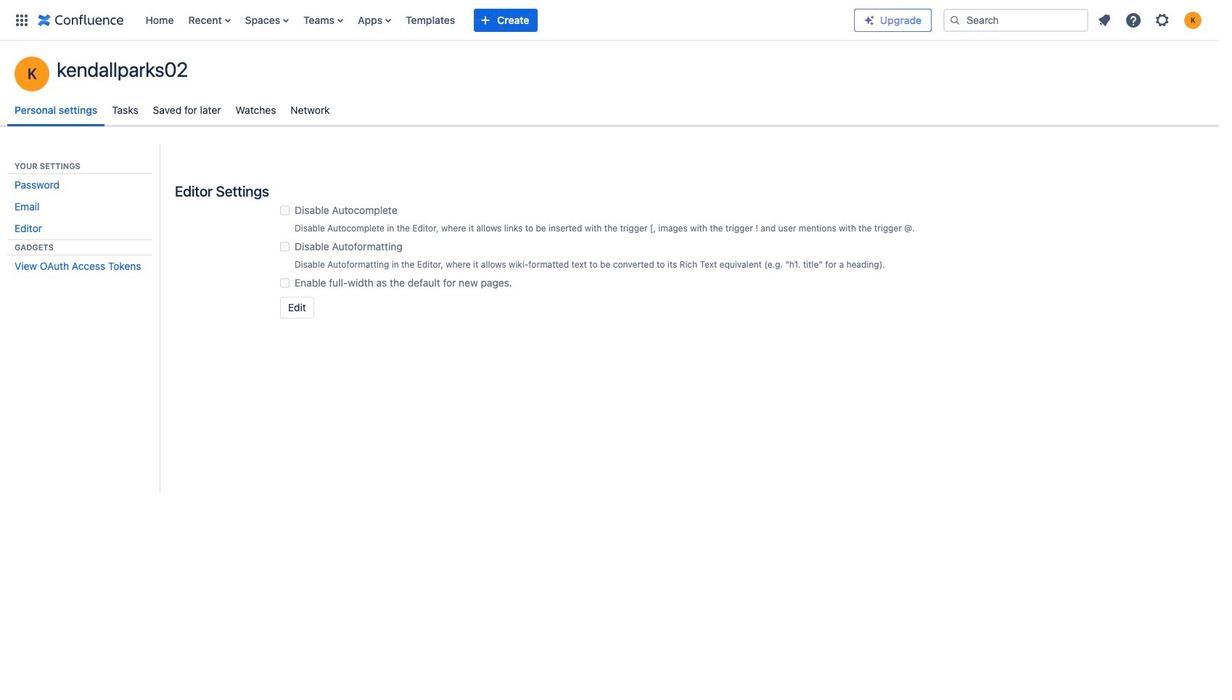 Task type: locate. For each thing, give the bounding box(es) containing it.
banner
[[0, 0, 1220, 41]]

appswitcher icon image
[[13, 11, 30, 29]]

global element
[[9, 0, 854, 40]]

settings icon image
[[1154, 11, 1172, 29]]

None search field
[[944, 8, 1089, 32]]

0 horizontal spatial list
[[138, 0, 854, 40]]

None submit
[[280, 297, 314, 319]]

list
[[138, 0, 854, 40], [1092, 7, 1211, 33]]

confluence image
[[38, 11, 124, 29], [38, 11, 124, 29]]

None checkbox
[[280, 203, 290, 218], [280, 240, 290, 254], [280, 276, 290, 290], [280, 203, 290, 218], [280, 240, 290, 254], [280, 276, 290, 290]]

list for premium icon
[[1092, 7, 1211, 33]]

user icon: kendallparks02 image
[[15, 57, 49, 91]]

Search field
[[944, 8, 1089, 32]]

search image
[[950, 14, 961, 26]]

1 horizontal spatial list
[[1092, 7, 1211, 33]]



Task type: describe. For each thing, give the bounding box(es) containing it.
premium image
[[864, 14, 875, 26]]

help icon image
[[1125, 11, 1143, 29]]

notification icon image
[[1096, 11, 1114, 29]]

list for appswitcher icon
[[138, 0, 854, 40]]

your profile and preferences image
[[1185, 11, 1202, 29]]



